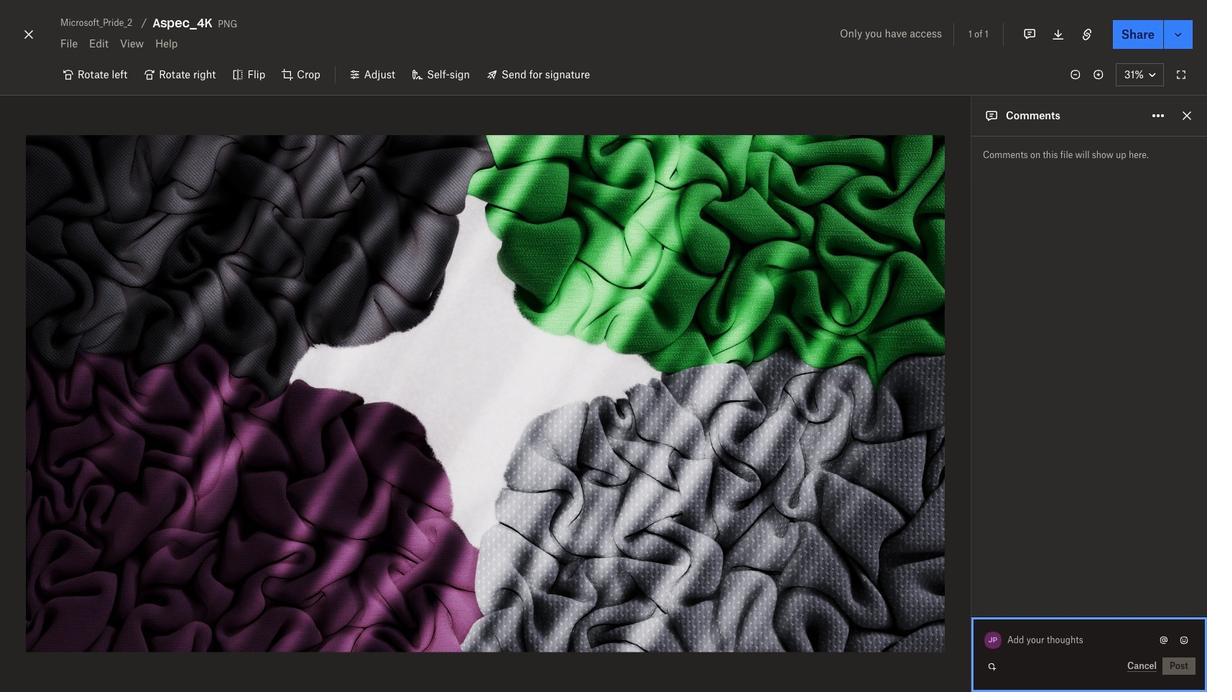 Task type: locate. For each thing, give the bounding box(es) containing it.
aspec_4k.png image
[[26, 135, 945, 652], [26, 135, 945, 652]]

close image
[[20, 23, 37, 46]]



Task type: vqa. For each thing, say whether or not it's contained in the screenshot.
Aspec_4K.png image
yes



Task type: describe. For each thing, give the bounding box(es) containing it.
Add your thoughts text field
[[1008, 629, 1156, 652]]

add your thoughts image
[[1008, 632, 1144, 648]]

close right sidebar image
[[1179, 107, 1196, 124]]



